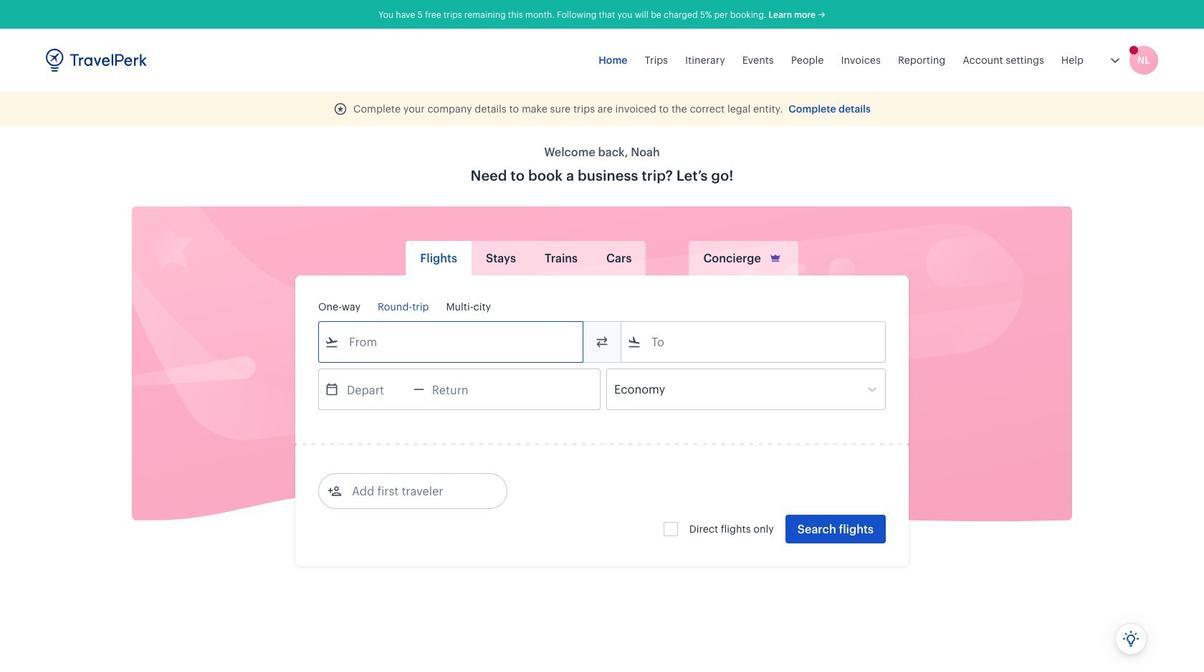 Task type: locate. For each thing, give the bounding box(es) containing it.
Add first traveler search field
[[342, 480, 491, 503]]

Return text field
[[424, 369, 499, 409]]



Task type: describe. For each thing, give the bounding box(es) containing it.
Depart text field
[[339, 369, 414, 409]]

From search field
[[339, 331, 564, 354]]

To search field
[[642, 331, 867, 354]]



